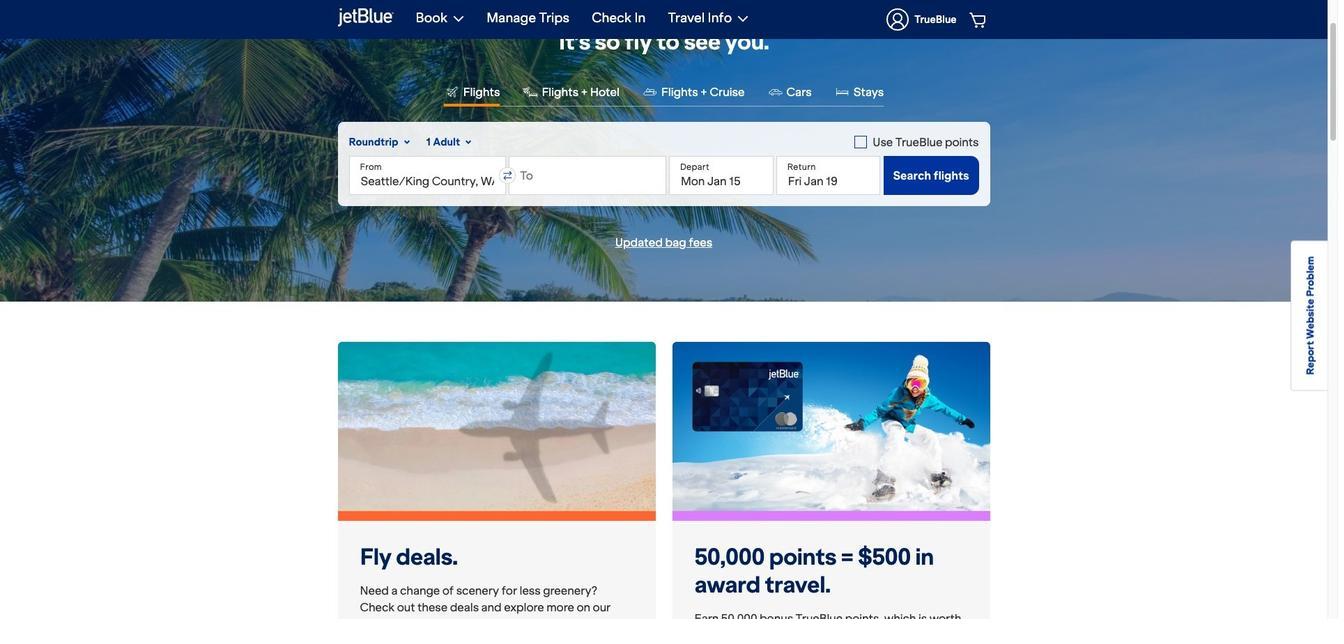 Task type: vqa. For each thing, say whether or not it's contained in the screenshot.
Previous Month image
no



Task type: describe. For each thing, give the bounding box(es) containing it.
Return Press DOWN ARROW key to select available dates field
[[777, 156, 881, 195]]

jetblue home image
[[338, 6, 394, 29]]



Task type: locate. For each thing, give the bounding box(es) containing it.
shopping cart (empty) image
[[970, 11, 989, 28]]

None text field
[[349, 156, 506, 195]]

Depart Press DOWN ARROW key to select available dates field
[[669, 156, 774, 195]]

None checkbox
[[855, 134, 979, 151]]

navigation
[[405, 0, 991, 39]]

None text field
[[509, 156, 667, 195]]



